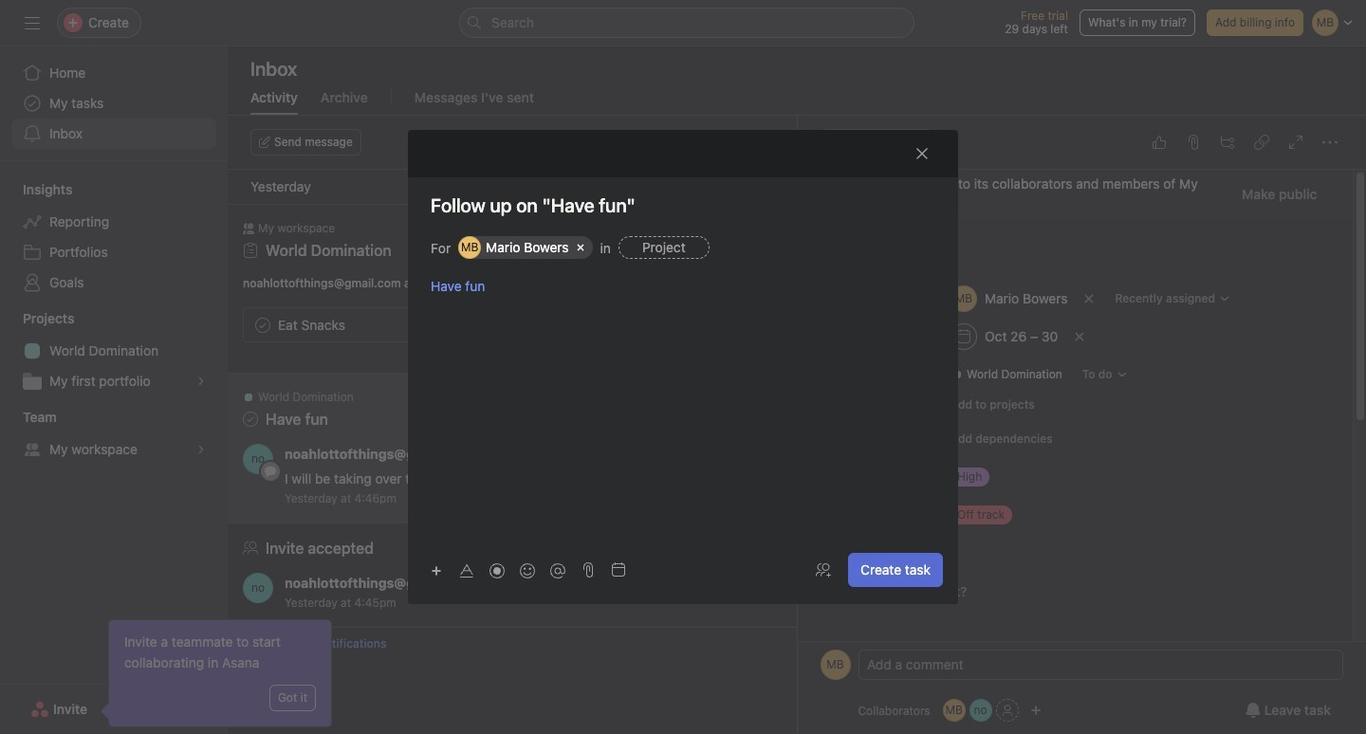 Task type: vqa. For each thing, say whether or not it's contained in the screenshot.
My in the Global element
yes



Task type: locate. For each thing, give the bounding box(es) containing it.
invite for invite
[[53, 701, 87, 717]]

days
[[1022, 22, 1047, 36]]

0 vertical spatial archive
[[321, 89, 368, 105]]

task right create
[[905, 562, 931, 578]]

insights element
[[0, 173, 228, 302]]

2 horizontal spatial in
[[1129, 15, 1138, 29]]

invite
[[124, 634, 157, 650], [53, 701, 87, 717]]

to up asana
[[236, 634, 249, 650]]

1 vertical spatial invite
[[53, 701, 87, 717]]

at
[[341, 491, 351, 506], [341, 596, 351, 610]]

added
[[404, 276, 438, 290]]

0 horizontal spatial archive
[[258, 637, 299, 651]]

4:46pm
[[354, 491, 396, 506]]

task right new
[[476, 276, 498, 290]]

task
[[872, 176, 898, 192], [476, 276, 498, 290], [905, 562, 931, 578], [1304, 702, 1331, 718]]

1 vertical spatial to
[[975, 398, 986, 412]]

world domination link up portfolio
[[11, 336, 216, 366]]

team button
[[0, 408, 57, 427]]

at down "taking"
[[341, 491, 351, 506]]

0 horizontal spatial in
[[208, 655, 218, 671]]

archive inside archive all notifications button
[[258, 637, 299, 651]]

add or remove collaborators image
[[1030, 705, 1041, 716]]

and
[[1076, 176, 1098, 192]]

invite inside button
[[53, 701, 87, 717]]

add left the projects
[[950, 398, 972, 412]]

1 horizontal spatial to
[[958, 176, 970, 192]]

0 vertical spatial invite
[[124, 634, 157, 650]]

in inside invite a teammate to start collaborating in asana got it
[[208, 655, 218, 671]]

1 vertical spatial add
[[950, 398, 972, 412]]

invite
[[569, 575, 602, 591]]

mb for the rightmost mb button
[[945, 703, 963, 717]]

1 horizontal spatial mb
[[827, 657, 844, 672]]

have fun dialog
[[797, 116, 1366, 734]]

messages i've sent
[[414, 89, 534, 105]]

full screen image
[[1288, 135, 1304, 150]]

1 vertical spatial noahlottofthings@gmail.com link
[[285, 575, 474, 591]]

0 vertical spatial add
[[1215, 15, 1237, 29]]

insert an object image
[[431, 565, 442, 576]]

make public
[[1241, 186, 1317, 202]]

my inside "link"
[[49, 95, 68, 111]]

1 horizontal spatial world domination link
[[266, 242, 391, 259]]

0 vertical spatial mb
[[461, 240, 478, 254]]

attach a file or paste an image image
[[581, 563, 596, 578]]

archive
[[321, 89, 368, 105], [258, 637, 299, 651]]

workspace inside teams element
[[71, 441, 137, 457]]

2 vertical spatial to
[[236, 634, 249, 650]]

1 vertical spatial my workspace
[[49, 441, 137, 457]]

copy task link image
[[1254, 135, 1269, 150]]

at left the '4:45pm'
[[341, 596, 351, 610]]

0 horizontal spatial a
[[161, 634, 168, 650]]

search button
[[459, 8, 915, 38]]

world domination link
[[266, 242, 391, 259], [11, 336, 216, 366], [943, 365, 1069, 384]]

0 vertical spatial noahlottofthings@gmail.com
[[243, 276, 401, 290]]

noahlottofthings@gmail.com inside noahlottofthings@gmail.com accepted your invite yesterday at 4:45pm
[[285, 575, 474, 591]]

1 vertical spatial at
[[341, 596, 351, 610]]

0 vertical spatial noahlottofthings@gmail.com link
[[285, 446, 474, 462]]

2 vertical spatial add
[[950, 432, 972, 446]]

1 horizontal spatial a
[[441, 276, 447, 290]]

in left my
[[1129, 15, 1138, 29]]

i've
[[481, 89, 503, 105]]

be
[[315, 471, 330, 487]]

this
[[843, 176, 869, 192]]

inbox down my tasks at the top left
[[49, 125, 83, 141]]

insights
[[23, 181, 72, 197]]

1 horizontal spatial inbox
[[250, 58, 297, 80]]

first
[[71, 373, 95, 389]]

completed image
[[251, 314, 274, 336]]

0 horizontal spatial to
[[236, 634, 249, 650]]

noahlottofthings@gmail.com link up the '4:45pm'
[[285, 575, 474, 591]]

2 horizontal spatial world domination link
[[943, 365, 1069, 384]]

my down team at the bottom left of page
[[49, 441, 68, 457]]

have fun
[[431, 278, 485, 294]]

yesterday up all on the left bottom
[[285, 596, 337, 610]]

archive for archive all notifications
[[258, 637, 299, 651]]

my left first
[[49, 373, 68, 389]]

0 vertical spatial workspace
[[277, 221, 335, 235]]

expand button
[[599, 129, 672, 156]]

0 horizontal spatial my workspace
[[49, 441, 137, 457]]

1 vertical spatial mb button
[[943, 699, 965, 722]]

to left the projects
[[975, 398, 986, 412]]

search list box
[[459, 8, 915, 38]]

1 horizontal spatial archive
[[321, 89, 368, 105]]

2 noahlottofthings@gmail.com link from the top
[[285, 575, 474, 591]]

2 vertical spatial no
[[974, 703, 987, 717]]

2 horizontal spatial to
[[975, 398, 986, 412]]

archive all notifications button
[[228, 628, 796, 660]]

world up first
[[49, 342, 85, 359]]

task right leave at the right of page
[[1304, 702, 1331, 718]]

workspace down my first portfolio
[[71, 441, 137, 457]]

trial?
[[1160, 15, 1187, 29]]

2 vertical spatial no button
[[969, 699, 992, 722]]

0 vertical spatial inbox
[[250, 58, 297, 80]]

no button left add or remove collaborators 'image'
[[969, 699, 992, 722]]

create
[[861, 562, 901, 578]]

mb button
[[820, 650, 851, 680], [943, 699, 965, 722]]

0 vertical spatial to
[[958, 176, 970, 192]]

archive link
[[321, 89, 368, 115]]

invite inside invite a teammate to start collaborating in asana got it
[[124, 634, 157, 650]]

domination inside projects 'element'
[[89, 342, 159, 359]]

my first portfolio
[[49, 373, 151, 389]]

messages i've sent link
[[414, 89, 534, 115]]

1 vertical spatial archive
[[258, 637, 299, 651]]

what's
[[1088, 15, 1126, 29]]

0 vertical spatial a
[[441, 276, 447, 290]]

29
[[1005, 22, 1019, 36]]

domination up portfolio
[[89, 342, 159, 359]]

add inside 'button'
[[950, 398, 972, 412]]

add for add to projects
[[950, 398, 972, 412]]

add billing info button
[[1207, 9, 1304, 36]]

no button left the i
[[243, 444, 273, 474]]

task inside this task is visible to its collaborators and members of my workspace.
[[872, 176, 898, 192]]

a up the collaborating
[[161, 634, 168, 650]]

yesterday down send
[[250, 178, 311, 194]]

my
[[49, 95, 68, 111], [1179, 176, 1197, 192], [258, 221, 274, 235], [49, 373, 68, 389], [49, 441, 68, 457]]

0 likes. click to like this task image
[[1152, 135, 1167, 150]]

world inside have fun dialog
[[966, 367, 998, 381]]

domination up the projects
[[1001, 367, 1062, 381]]

0 vertical spatial mb button
[[820, 650, 851, 680]]

world inside projects 'element'
[[49, 342, 85, 359]]

yesterday
[[250, 178, 311, 194], [285, 491, 337, 506], [285, 596, 337, 610]]

mb
[[461, 240, 478, 254], [827, 657, 844, 672], [945, 703, 963, 717]]

task left is
[[872, 176, 898, 192]]

1 vertical spatial inbox
[[49, 125, 83, 141]]

1 vertical spatial mb
[[827, 657, 844, 672]]

0 horizontal spatial invite
[[53, 701, 87, 717]]

2 at from the top
[[341, 596, 351, 610]]

to left its
[[958, 176, 970, 192]]

no button up the start on the left bottom of the page
[[243, 573, 273, 603]]

my for my workspace link on the bottom of page
[[49, 441, 68, 457]]

free trial 29 days left
[[1005, 9, 1068, 36]]

my workspace inside teams element
[[49, 441, 137, 457]]

my inside teams element
[[49, 441, 68, 457]]

my workspace
[[258, 221, 335, 235], [49, 441, 137, 457]]

noahlottofthings@gmail.com up "over"
[[285, 446, 474, 462]]

in down teammate
[[208, 655, 218, 671]]

sent
[[507, 89, 534, 105]]

select due date image
[[611, 563, 626, 578]]

yesterday down will
[[285, 491, 337, 506]]

world domination up the projects
[[966, 367, 1062, 381]]

2 vertical spatial yesterday
[[285, 596, 337, 610]]

2 horizontal spatial mb
[[945, 703, 963, 717]]

1 vertical spatial workspace
[[71, 441, 137, 457]]

a left new
[[441, 276, 447, 290]]

invite button
[[18, 693, 100, 727]]

1 vertical spatial a
[[161, 634, 168, 650]]

workspace up noahlottofthings@gmail.com added a new task
[[277, 221, 335, 235]]

noahlottofthings@gmail.com up snacks
[[243, 276, 401, 290]]

0 horizontal spatial inbox
[[49, 125, 83, 141]]

mark complete
[[844, 135, 924, 149]]

world domination link up noahlottofthings@gmail.com added a new task
[[266, 242, 391, 259]]

world domination
[[266, 242, 391, 259], [49, 342, 159, 359], [966, 367, 1062, 381], [258, 390, 354, 404]]

world domination link up the projects
[[943, 365, 1069, 384]]

task!
[[431, 471, 461, 487]]

public
[[1278, 186, 1317, 202]]

emoji image
[[520, 563, 535, 578]]

this
[[405, 471, 428, 487]]

1 vertical spatial in
[[600, 240, 611, 256]]

0 vertical spatial at
[[341, 491, 351, 506]]

archive left all on the left bottom
[[258, 637, 299, 651]]

add for add dependencies
[[950, 432, 972, 446]]

1 noahlottofthings@gmail.com link from the top
[[285, 446, 474, 462]]

eat
[[278, 316, 298, 333]]

for
[[431, 240, 451, 256]]

have fun link
[[431, 278, 485, 294]]

2 vertical spatial in
[[208, 655, 218, 671]]

1 vertical spatial noahlottofthings@gmail.com
[[285, 446, 474, 462]]

noahlottofthings@gmail.com i will be taking over this task! yesterday at 4:46pm
[[285, 446, 474, 506]]

will
[[292, 471, 311, 487]]

task for create
[[905, 562, 931, 578]]

expand
[[622, 135, 663, 149]]

1 horizontal spatial invite
[[124, 634, 157, 650]]

dependencies
[[975, 432, 1052, 446]]

noahlottofthings@gmail.com link for over
[[285, 446, 474, 462]]

main content
[[797, 170, 1352, 734]]

my workspace down team at the bottom left of page
[[49, 441, 137, 457]]

remove assignee image
[[1083, 293, 1095, 305]]

hide sidebar image
[[25, 15, 40, 30]]

collaborators
[[992, 176, 1072, 192]]

0 horizontal spatial workspace
[[71, 441, 137, 457]]

1 at from the top
[[341, 491, 351, 506]]

your
[[539, 575, 566, 591]]

my workspace down send message button
[[258, 221, 335, 235]]

leave task
[[1264, 702, 1331, 718]]

noahlottofthings@gmail.com up the '4:45pm'
[[285, 575, 474, 591]]

world up add to projects
[[966, 367, 998, 381]]

toolbar
[[423, 556, 575, 584]]

insights button
[[0, 180, 72, 199]]

in
[[1129, 15, 1138, 29], [600, 240, 611, 256], [208, 655, 218, 671]]

my inside projects 'element'
[[49, 373, 68, 389]]

inbox up the activity
[[250, 58, 297, 80]]

archive up message
[[321, 89, 368, 105]]

world domination up my first portfolio
[[49, 342, 159, 359]]

my left tasks
[[49, 95, 68, 111]]

1 vertical spatial yesterday
[[285, 491, 337, 506]]

leave task button
[[1233, 693, 1343, 728]]

mark complete button
[[820, 129, 932, 156]]

1 vertical spatial no button
[[243, 573, 273, 603]]

domination
[[311, 242, 391, 259], [89, 342, 159, 359], [1001, 367, 1062, 381], [293, 390, 354, 404]]

reporting
[[49, 213, 109, 230]]

trial
[[1048, 9, 1068, 23]]

add left billing
[[1215, 15, 1237, 29]]

of
[[1163, 176, 1175, 192]]

my inside this task is visible to its collaborators and members of my workspace.
[[1179, 176, 1197, 192]]

main content containing this task is visible to its collaborators and members of my workspace.
[[797, 170, 1352, 734]]

got
[[278, 691, 297, 705]]

send message
[[274, 135, 353, 149]]

mark
[[844, 135, 871, 149]]

create task button
[[848, 553, 943, 587]]

add down add to projects 'button'
[[950, 432, 972, 446]]

2 vertical spatial noahlottofthings@gmail.com
[[285, 575, 474, 591]]

0 vertical spatial no button
[[243, 444, 273, 474]]

my right "of"
[[1179, 176, 1197, 192]]

add dependencies
[[950, 432, 1052, 446]]

noahlottofthings@gmail.com
[[243, 276, 401, 290], [285, 446, 474, 462], [285, 575, 474, 591]]

in left project
[[600, 240, 611, 256]]

2 vertical spatial mb
[[945, 703, 963, 717]]

portfolios
[[49, 244, 108, 260]]

0 vertical spatial my workspace
[[258, 221, 335, 235]]

to inside invite a teammate to start collaborating in asana got it
[[236, 634, 249, 650]]

world domination up have fun
[[258, 390, 354, 404]]

all
[[303, 637, 315, 651]]

Task name text field
[[408, 193, 958, 219]]

0 vertical spatial in
[[1129, 15, 1138, 29]]

noahlottofthings@gmail.com link up "over"
[[285, 446, 474, 462]]

yesterday inside noahlottofthings@gmail.com accepted your invite yesterday at 4:45pm
[[285, 596, 337, 610]]

world
[[266, 242, 307, 259], [49, 342, 85, 359], [966, 367, 998, 381], [258, 390, 289, 404]]



Task type: describe. For each thing, give the bounding box(es) containing it.
yesterday inside noahlottofthings@gmail.com i will be taking over this task! yesterday at 4:46pm
[[285, 491, 337, 506]]

teammate
[[172, 634, 233, 650]]

0 horizontal spatial mb button
[[820, 650, 851, 680]]

messages
[[414, 89, 478, 105]]

projects
[[989, 398, 1034, 412]]

in inside button
[[1129, 15, 1138, 29]]

invite a teammate to start collaborating in asana got it
[[124, 634, 307, 705]]

info
[[1275, 15, 1295, 29]]

mario bowers
[[486, 239, 569, 255]]

invite for invite a teammate to start collaborating in asana got it
[[124, 634, 157, 650]]

at inside noahlottofthings@gmail.com accepted your invite yesterday at 4:45pm
[[341, 596, 351, 610]]

at mention image
[[550, 563, 565, 578]]

noahlottofthings@gmail.com for added
[[243, 276, 401, 290]]

noahlottofthings@gmail.com for accepted
[[285, 575, 474, 591]]

Task Name text field
[[807, 231, 1329, 274]]

noahlottofthings@gmail.com for i
[[285, 446, 474, 462]]

what's in my trial?
[[1088, 15, 1187, 29]]

a inside invite a teammate to start collaborating in asana got it
[[161, 634, 168, 650]]

description
[[820, 546, 882, 561]]

invite a teammate to start collaborating in asana tooltip
[[103, 620, 331, 727]]

start
[[252, 634, 281, 650]]

1 horizontal spatial workspace
[[277, 221, 335, 235]]

portfolios link
[[11, 237, 216, 268]]

archive all notifications
[[258, 637, 387, 651]]

new
[[451, 276, 473, 290]]

asana
[[222, 655, 259, 671]]

goals
[[49, 274, 84, 290]]

no inside have fun dialog
[[974, 703, 987, 717]]

noahlottofthings@gmail.com accepted your invite yesterday at 4:45pm
[[285, 575, 602, 610]]

left
[[1051, 22, 1068, 36]]

free
[[1021, 9, 1045, 23]]

make
[[1241, 186, 1275, 202]]

my for my tasks "link"
[[49, 95, 68, 111]]

archive for archive
[[321, 89, 368, 105]]

world domination inside have fun dialog
[[966, 367, 1062, 381]]

search
[[491, 14, 534, 30]]

Completed checkbox
[[251, 314, 274, 336]]

1 horizontal spatial mb button
[[943, 699, 965, 722]]

send message button
[[250, 129, 361, 156]]

complete
[[874, 135, 924, 149]]

my workspace link
[[11, 435, 216, 465]]

task for leave
[[1304, 702, 1331, 718]]

reporting link
[[11, 207, 216, 237]]

teams element
[[0, 400, 228, 469]]

activity
[[250, 89, 298, 105]]

create task
[[861, 562, 931, 578]]

i
[[285, 471, 288, 487]]

task for this
[[872, 176, 898, 192]]

taking
[[334, 471, 372, 487]]

close this dialog image
[[915, 146, 930, 161]]

0 vertical spatial no
[[251, 452, 265, 466]]

bowers
[[524, 239, 569, 255]]

domination up have fun
[[293, 390, 354, 404]]

to inside 'button'
[[975, 398, 986, 412]]

portfolio
[[99, 373, 151, 389]]

domination up noahlottofthings@gmail.com added a new task
[[311, 242, 391, 259]]

clear due date image
[[1074, 331, 1085, 342]]

record a video image
[[490, 563, 505, 578]]

eat snacks
[[278, 316, 345, 333]]

collaborators
[[858, 703, 930, 718]]

leave
[[1264, 702, 1301, 718]]

got it button
[[269, 685, 316, 712]]

its
[[974, 176, 988, 192]]

it
[[300, 691, 307, 705]]

1 horizontal spatial my workspace
[[258, 221, 335, 235]]

notifications
[[318, 637, 387, 651]]

send
[[274, 135, 302, 149]]

inbox inside 'link'
[[49, 125, 83, 141]]

at inside noahlottofthings@gmail.com i will be taking over this task! yesterday at 4:46pm
[[341, 491, 351, 506]]

global element
[[0, 46, 228, 160]]

message
[[305, 135, 353, 149]]

main content inside have fun dialog
[[797, 170, 1352, 734]]

formatting image
[[459, 563, 474, 578]]

activity link
[[250, 89, 298, 115]]

snacks
[[301, 316, 345, 333]]

what's in my trial? button
[[1080, 9, 1195, 36]]

members
[[1102, 176, 1159, 192]]

my down send
[[258, 221, 274, 235]]

mb for mb button to the left
[[827, 657, 844, 672]]

add to projects button
[[942, 392, 1043, 418]]

world up have fun
[[258, 390, 289, 404]]

add billing info
[[1215, 15, 1295, 29]]

projects button
[[0, 309, 74, 328]]

workspace.
[[843, 196, 913, 213]]

noahlottofthings@gmail.com link for at
[[285, 575, 474, 591]]

tasks
[[71, 95, 104, 111]]

over
[[375, 471, 402, 487]]

0 horizontal spatial world domination link
[[11, 336, 216, 366]]

team
[[23, 409, 57, 425]]

accepted
[[478, 575, 535, 591]]

visible
[[915, 176, 954, 192]]

make public button
[[1229, 177, 1329, 212]]

no button inside have fun dialog
[[969, 699, 992, 722]]

1 horizontal spatial in
[[600, 240, 611, 256]]

home
[[49, 65, 86, 81]]

0 vertical spatial yesterday
[[250, 178, 311, 194]]

world domination link inside have fun dialog
[[943, 365, 1069, 384]]

this task is visible to its collaborators and members of my workspace.
[[843, 176, 1197, 213]]

add dependencies button
[[942, 426, 1061, 453]]

billing
[[1240, 15, 1272, 29]]

goals link
[[11, 268, 216, 298]]

world up eat in the left of the page
[[266, 242, 307, 259]]

add to projects
[[950, 398, 1034, 412]]

world domination up noahlottofthings@gmail.com added a new task
[[266, 242, 391, 259]]

projects
[[23, 310, 74, 326]]

add followers image
[[816, 563, 831, 578]]

mario
[[486, 239, 520, 255]]

domination inside main content
[[1001, 367, 1062, 381]]

noahlottofthings@gmail.com added a new task
[[243, 276, 498, 290]]

my tasks
[[49, 95, 104, 111]]

add for add billing info
[[1215, 15, 1237, 29]]

projects element
[[0, 302, 228, 400]]

1 vertical spatial no
[[251, 581, 265, 595]]

fun
[[465, 278, 485, 294]]

collaborating
[[124, 655, 204, 671]]

0 horizontal spatial mb
[[461, 240, 478, 254]]

to inside this task is visible to its collaborators and members of my workspace.
[[958, 176, 970, 192]]

home link
[[11, 58, 216, 88]]

my for my first portfolio link
[[49, 373, 68, 389]]

4:45pm
[[354, 596, 396, 610]]

my tasks link
[[11, 88, 216, 119]]

add subtask image
[[1220, 135, 1235, 150]]

world domination inside projects 'element'
[[49, 342, 159, 359]]



